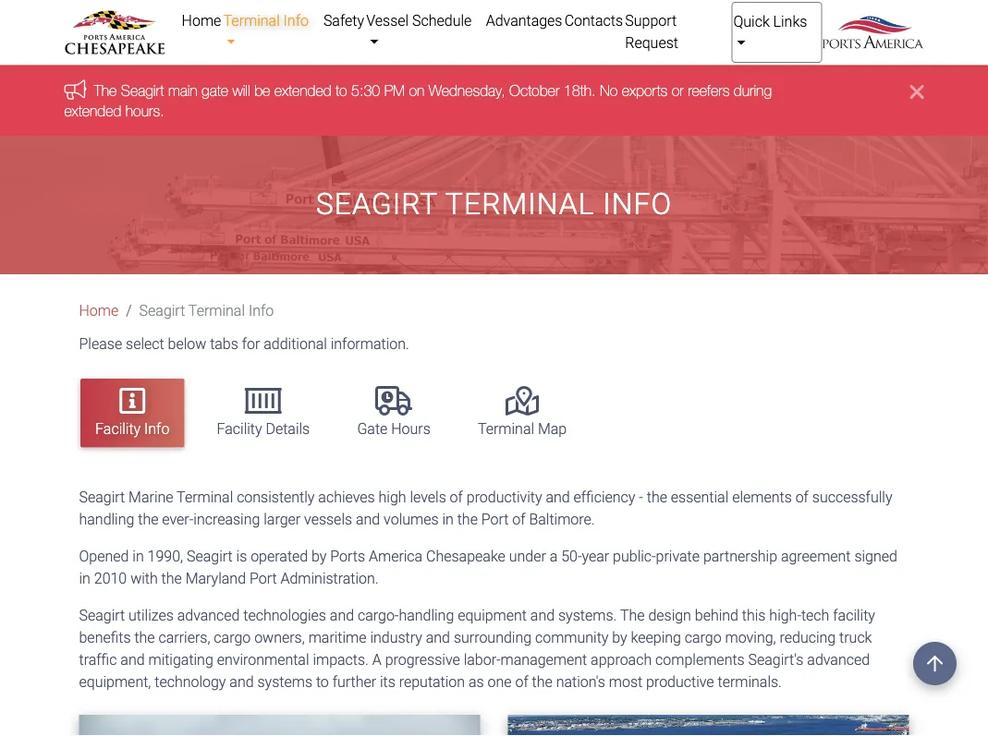 Task type: vqa. For each thing, say whether or not it's contained in the screenshot.
facebook square icon to the left
no



Task type: describe. For each thing, give the bounding box(es) containing it.
tab panel containing seagirt marine terminal consistently achieves high levels of productivity and efficiency - the essential elements of successfully handling the ever-increasing larger vessels and volumes in the port of baltimore.
[[65, 486, 923, 737]]

pm
[[384, 81, 405, 99]]

essential
[[671, 488, 729, 506]]

tabs
[[210, 335, 238, 353]]

ports
[[330, 548, 365, 565]]

efficiency
[[574, 488, 635, 506]]

utilizes
[[129, 607, 174, 624]]

gate hours
[[357, 420, 430, 438]]

moving,
[[725, 629, 776, 646]]

go to top image
[[913, 642, 957, 686]]

management
[[501, 651, 587, 669]]

on
[[409, 81, 425, 99]]

of inside seagirt utilizes advanced technologies and cargo-handling equipment and systems. the design behind this high-tech facility benefits the carriers, cargo owners, maritime industry and surrounding community by keeping cargo moving, reducing truck traffic and mitigating environmental impacts.  a progressive labor-management approach complements seagirt's advanced equipment, technology and systems to further its reputation as one of the nation's most productive terminals.
[[515, 673, 528, 691]]

year
[[582, 548, 609, 565]]

reducing
[[780, 629, 836, 646]]

nation's
[[556, 673, 605, 691]]

close image
[[910, 80, 924, 102]]

reefers
[[688, 81, 730, 99]]

to inside the seagirt main gate will be extended to 5:30 pm on wednesday, october 18th.  no exports or reefers during extended hours.
[[336, 81, 347, 99]]

operated
[[251, 548, 308, 565]]

partnership
[[703, 548, 777, 565]]

advantages link
[[485, 2, 563, 39]]

consistently
[[237, 488, 315, 506]]

progressive
[[385, 651, 460, 669]]

as
[[469, 673, 484, 691]]

information.
[[331, 335, 409, 353]]

seagirt inside opened in 1990, seagirt is operated by ports america chesapeake under a 50-year public-private partnership agreement signed in 2010 with the maryland port administration.
[[187, 548, 233, 565]]

seagirt inside seagirt marine terminal consistently achieves high levels of productivity and efficiency - the essential elements of successfully handling the ever-increasing larger vessels and volumes in the port of baltimore.
[[79, 488, 125, 506]]

private
[[656, 548, 700, 565]]

chesapeake
[[426, 548, 505, 565]]

truck
[[839, 629, 872, 646]]

contacts link
[[563, 2, 624, 39]]

advantages contacts support request
[[486, 12, 678, 51]]

opened in 1990, seagirt is operated by ports america chesapeake under a 50-year public-private partnership agreement signed in 2010 with the maryland port administration.
[[79, 548, 897, 587]]

and down achieves
[[356, 511, 380, 528]]

hours.
[[126, 102, 164, 120]]

safety vessel schedule
[[323, 12, 472, 29]]

the inside seagirt utilizes advanced technologies and cargo-handling equipment and systems. the design behind this high-tech facility benefits the carriers, cargo owners, maritime industry and surrounding community by keeping cargo moving, reducing truck traffic and mitigating environmental impacts.  a progressive labor-management approach complements seagirt's advanced equipment, technology and systems to further its reputation as one of the nation's most productive terminals.
[[620, 607, 645, 624]]

high
[[379, 488, 406, 506]]

5:30
[[351, 81, 380, 99]]

impacts.
[[313, 651, 369, 669]]

gate hours link
[[342, 379, 445, 448]]

of down productivity
[[512, 511, 526, 528]]

during
[[734, 81, 772, 99]]

be
[[254, 81, 270, 99]]

will
[[232, 81, 250, 99]]

successfully
[[812, 488, 892, 506]]

for
[[242, 335, 260, 353]]

info inside 'link'
[[144, 420, 169, 438]]

public-
[[613, 548, 656, 565]]

under
[[509, 548, 546, 565]]

the down 'utilizes'
[[134, 629, 155, 646]]

terminal inside seagirt marine terminal consistently achieves high levels of productivity and efficiency - the essential elements of successfully handling the ever-increasing larger vessels and volumes in the port of baltimore.
[[177, 488, 233, 506]]

schedule
[[412, 12, 472, 29]]

no
[[600, 81, 618, 99]]

seagirt inside the seagirt main gate will be extended to 5:30 pm on wednesday, october 18th.  no exports or reefers during extended hours.
[[121, 81, 164, 99]]

1 vertical spatial advanced
[[807, 651, 870, 669]]

hours
[[391, 420, 430, 438]]

larger
[[264, 511, 301, 528]]

administration.
[[280, 570, 379, 587]]

reputation
[[399, 673, 465, 691]]

environmental
[[217, 651, 309, 669]]

high-
[[769, 607, 801, 624]]

facility for facility info
[[95, 420, 141, 438]]

vessel schedule link
[[365, 2, 485, 61]]

the inside opened in 1990, seagirt is operated by ports america chesapeake under a 50-year public-private partnership agreement signed in 2010 with the maryland port administration.
[[161, 570, 182, 587]]

2 seagirt terminal image from the left
[[508, 715, 909, 737]]

gate
[[357, 420, 388, 438]]

surrounding
[[454, 629, 532, 646]]

-
[[639, 488, 643, 506]]

elements
[[732, 488, 792, 506]]

october
[[509, 81, 560, 99]]

quick links link
[[731, 2, 822, 63]]

0 vertical spatial extended
[[274, 81, 331, 99]]

equipment,
[[79, 673, 151, 691]]

owners,
[[254, 629, 305, 646]]

most
[[609, 673, 643, 691]]

select
[[126, 335, 164, 353]]

seagirt utilizes advanced technologies and cargo-handling equipment and systems. the design behind this high-tech facility benefits the carriers, cargo owners, maritime industry and surrounding community by keeping cargo moving, reducing truck traffic and mitigating environmental impacts.  a progressive labor-management approach complements seagirt's advanced equipment, technology and systems to further its reputation as one of the nation's most productive terminals.
[[79, 607, 875, 691]]

18th.
[[564, 81, 596, 99]]

community
[[535, 629, 609, 646]]

technology
[[155, 673, 226, 691]]

to inside seagirt utilizes advanced technologies and cargo-handling equipment and systems. the design behind this high-tech facility benefits the carriers, cargo owners, maritime industry and surrounding community by keeping cargo moving, reducing truck traffic and mitigating environmental impacts.  a progressive labor-management approach complements seagirt's advanced equipment, technology and systems to further its reputation as one of the nation's most productive terminals.
[[316, 673, 329, 691]]

facility details
[[217, 420, 310, 438]]

carriers,
[[159, 629, 210, 646]]

and up baltimore.
[[546, 488, 570, 506]]

50-
[[561, 548, 582, 565]]

the seagirt main gate will be extended to 5:30 pm on wednesday, october 18th.  no exports or reefers during extended hours. link
[[64, 81, 772, 120]]

achieves
[[318, 488, 375, 506]]

2010
[[94, 570, 127, 587]]

handling inside seagirt marine terminal consistently achieves high levels of productivity and efficiency - the essential elements of successfully handling the ever-increasing larger vessels and volumes in the port of baltimore.
[[79, 511, 134, 528]]

maryland
[[185, 570, 246, 587]]

0 horizontal spatial advanced
[[177, 607, 240, 624]]

opened
[[79, 548, 129, 565]]

safety
[[323, 12, 364, 29]]

its
[[380, 673, 395, 691]]

in inside seagirt marine terminal consistently achieves high levels of productivity and efficiency - the essential elements of successfully handling the ever-increasing larger vessels and volumes in the port of baltimore.
[[442, 511, 454, 528]]

the down management
[[532, 673, 553, 691]]

signed
[[854, 548, 897, 565]]



Task type: locate. For each thing, give the bounding box(es) containing it.
home link
[[181, 2, 222, 39], [79, 302, 119, 320]]

agreement
[[781, 548, 851, 565]]

1 vertical spatial in
[[132, 548, 144, 565]]

handling up the opened
[[79, 511, 134, 528]]

home for home
[[79, 302, 119, 320]]

0 horizontal spatial to
[[316, 673, 329, 691]]

port down operated on the left bottom of page
[[249, 570, 277, 587]]

quick
[[733, 12, 770, 30]]

systems
[[257, 673, 312, 691]]

the left main
[[94, 81, 117, 99]]

by
[[312, 548, 327, 565], [612, 629, 627, 646]]

facility inside 'link'
[[95, 420, 141, 438]]

productive
[[646, 673, 714, 691]]

in down levels
[[442, 511, 454, 528]]

0 vertical spatial home
[[182, 12, 221, 29]]

advanced down truck at the bottom of the page
[[807, 651, 870, 669]]

of right levels
[[450, 488, 463, 506]]

the
[[94, 81, 117, 99], [620, 607, 645, 624]]

facility left the details
[[217, 420, 262, 438]]

extended down bullhorn icon at the top of page
[[64, 102, 121, 120]]

by inside opened in 1990, seagirt is operated by ports america chesapeake under a 50-year public-private partnership agreement signed in 2010 with the maryland port administration.
[[312, 548, 327, 565]]

links
[[773, 12, 807, 30]]

marine
[[129, 488, 173, 506]]

0 horizontal spatial home link
[[79, 302, 119, 320]]

terminal inside tab list
[[478, 420, 534, 438]]

cargo up 'environmental'
[[214, 629, 251, 646]]

0 horizontal spatial extended
[[64, 102, 121, 120]]

levels
[[410, 488, 446, 506]]

to down 'impacts.'
[[316, 673, 329, 691]]

1 horizontal spatial seagirt terminal info
[[316, 188, 672, 222]]

by up the administration.
[[312, 548, 327, 565]]

and up maritime
[[330, 607, 354, 624]]

1 horizontal spatial port
[[481, 511, 509, 528]]

support request link
[[624, 2, 731, 61]]

home link up gate
[[181, 2, 222, 39]]

tab panel
[[65, 486, 923, 737]]

request
[[625, 34, 678, 51]]

additional
[[264, 335, 327, 353]]

please
[[79, 335, 122, 353]]

seagirt inside seagirt utilizes advanced technologies and cargo-handling equipment and systems. the design behind this high-tech facility benefits the carriers, cargo owners, maritime industry and surrounding community by keeping cargo moving, reducing truck traffic and mitigating environmental impacts.  a progressive labor-management approach complements seagirt's advanced equipment, technology and systems to further its reputation as one of the nation's most productive terminals.
[[79, 607, 125, 624]]

tab list
[[72, 370, 924, 456]]

1 horizontal spatial advanced
[[807, 651, 870, 669]]

seagirt terminal image
[[79, 715, 480, 737], [508, 715, 909, 737]]

maritime
[[308, 629, 367, 646]]

tech
[[801, 607, 829, 624]]

1 vertical spatial home
[[79, 302, 119, 320]]

facility details link
[[202, 379, 325, 448]]

a
[[550, 548, 558, 565]]

and down 'environmental'
[[230, 673, 254, 691]]

facility up marine
[[95, 420, 141, 438]]

by inside seagirt utilizes advanced technologies and cargo-handling equipment and systems. the design behind this high-tech facility benefits the carriers, cargo owners, maritime industry and surrounding community by keeping cargo moving, reducing truck traffic and mitigating environmental impacts.  a progressive labor-management approach complements seagirt's advanced equipment, technology and systems to further its reputation as one of the nation's most productive terminals.
[[612, 629, 627, 646]]

seagirt marine terminal consistently achieves high levels of productivity and efficiency - the essential elements of successfully handling the ever-increasing larger vessels and volumes in the port of baltimore.
[[79, 488, 892, 528]]

to
[[336, 81, 347, 99], [316, 673, 329, 691]]

map
[[538, 420, 567, 438]]

0 horizontal spatial port
[[249, 570, 277, 587]]

0 vertical spatial home link
[[181, 2, 222, 39]]

mitigating
[[148, 651, 213, 669]]

seagirt terminal image down productive
[[508, 715, 909, 737]]

home
[[182, 12, 221, 29], [79, 302, 119, 320]]

the up chesapeake
[[457, 511, 478, 528]]

port down productivity
[[481, 511, 509, 528]]

0 vertical spatial advanced
[[177, 607, 240, 624]]

1 vertical spatial the
[[620, 607, 645, 624]]

0 horizontal spatial by
[[312, 548, 327, 565]]

1 facility from the left
[[95, 420, 141, 438]]

one
[[488, 673, 512, 691]]

terminal
[[223, 12, 280, 29], [445, 188, 595, 222], [188, 302, 245, 320], [478, 420, 534, 438], [177, 488, 233, 506]]

is
[[236, 548, 247, 565]]

equipment
[[458, 607, 527, 624]]

to left 5:30 in the top of the page
[[336, 81, 347, 99]]

0 vertical spatial by
[[312, 548, 327, 565]]

the up keeping
[[620, 607, 645, 624]]

0 horizontal spatial seagirt terminal image
[[79, 715, 480, 737]]

keeping
[[631, 629, 681, 646]]

1 vertical spatial handling
[[399, 607, 454, 624]]

advanced up carriers,
[[177, 607, 240, 624]]

1 vertical spatial seagirt terminal info
[[139, 302, 274, 320]]

1 seagirt terminal image from the left
[[79, 715, 480, 737]]

in up "with"
[[132, 548, 144, 565]]

benefits
[[79, 629, 131, 646]]

1 horizontal spatial to
[[336, 81, 347, 99]]

home for home terminal info
[[182, 12, 221, 29]]

0 vertical spatial in
[[442, 511, 454, 528]]

1 horizontal spatial home link
[[181, 2, 222, 39]]

0 vertical spatial the
[[94, 81, 117, 99]]

systems.
[[558, 607, 617, 624]]

the inside the seagirt main gate will be extended to 5:30 pm on wednesday, october 18th.  no exports or reefers during extended hours.
[[94, 81, 117, 99]]

1 vertical spatial by
[[612, 629, 627, 646]]

of
[[450, 488, 463, 506], [795, 488, 809, 506], [512, 511, 526, 528], [515, 673, 528, 691]]

and up progressive
[[426, 629, 450, 646]]

in left 2010
[[79, 570, 90, 587]]

handling inside seagirt utilizes advanced technologies and cargo-handling equipment and systems. the design behind this high-tech facility benefits the carriers, cargo owners, maritime industry and surrounding community by keeping cargo moving, reducing truck traffic and mitigating environmental impacts.  a progressive labor-management approach complements seagirt's advanced equipment, technology and systems to further its reputation as one of the nation's most productive terminals.
[[399, 607, 454, 624]]

approach
[[591, 651, 652, 669]]

cargo up complements
[[685, 629, 722, 646]]

1 vertical spatial to
[[316, 673, 329, 691]]

0 horizontal spatial cargo
[[214, 629, 251, 646]]

extended right the be
[[274, 81, 331, 99]]

vessels
[[304, 511, 352, 528]]

and
[[546, 488, 570, 506], [356, 511, 380, 528], [330, 607, 354, 624], [530, 607, 555, 624], [426, 629, 450, 646], [120, 651, 145, 669], [230, 673, 254, 691]]

port inside seagirt marine terminal consistently achieves high levels of productivity and efficiency - the essential elements of successfully handling the ever-increasing larger vessels and volumes in the port of baltimore.
[[481, 511, 509, 528]]

1 horizontal spatial extended
[[274, 81, 331, 99]]

increasing
[[193, 511, 260, 528]]

the
[[647, 488, 667, 506], [138, 511, 158, 528], [457, 511, 478, 528], [161, 570, 182, 587], [134, 629, 155, 646], [532, 673, 553, 691]]

complements
[[655, 651, 745, 669]]

behind
[[695, 607, 738, 624]]

and up community
[[530, 607, 555, 624]]

the down marine
[[138, 511, 158, 528]]

0 vertical spatial to
[[336, 81, 347, 99]]

and up equipment,
[[120, 651, 145, 669]]

1 cargo from the left
[[214, 629, 251, 646]]

0 vertical spatial handling
[[79, 511, 134, 528]]

0 horizontal spatial in
[[79, 570, 90, 587]]

port inside opened in 1990, seagirt is operated by ports america chesapeake under a 50-year public-private partnership agreement signed in 2010 with the maryland port administration.
[[249, 570, 277, 587]]

home terminal info
[[182, 12, 309, 29]]

of right elements
[[795, 488, 809, 506]]

wednesday,
[[429, 81, 505, 99]]

0 vertical spatial port
[[481, 511, 509, 528]]

1 vertical spatial extended
[[64, 102, 121, 120]]

1 vertical spatial home link
[[79, 302, 119, 320]]

the down 1990,
[[161, 570, 182, 587]]

the seagirt main gate will be extended to 5:30 pm on wednesday, october 18th.  no exports or reefers during extended hours.
[[64, 81, 772, 120]]

home link up please
[[79, 302, 119, 320]]

1 horizontal spatial in
[[132, 548, 144, 565]]

exports
[[622, 81, 668, 99]]

terminals.
[[718, 673, 782, 691]]

technologies
[[243, 607, 326, 624]]

cargo
[[214, 629, 251, 646], [685, 629, 722, 646]]

support
[[625, 12, 677, 29]]

of right one
[[515, 673, 528, 691]]

1 vertical spatial port
[[249, 570, 277, 587]]

seagirt terminal image down systems
[[79, 715, 480, 737]]

2 facility from the left
[[217, 420, 262, 438]]

home up please
[[79, 302, 119, 320]]

by up approach
[[612, 629, 627, 646]]

labor-
[[464, 651, 501, 669]]

1 horizontal spatial cargo
[[685, 629, 722, 646]]

0 vertical spatial seagirt terminal info
[[316, 188, 672, 222]]

tab list containing facility info
[[72, 370, 924, 456]]

america
[[369, 548, 423, 565]]

below
[[168, 335, 206, 353]]

with
[[130, 570, 158, 587]]

2 horizontal spatial in
[[442, 511, 454, 528]]

2 vertical spatial in
[[79, 570, 90, 587]]

0 horizontal spatial facility
[[95, 420, 141, 438]]

0 horizontal spatial handling
[[79, 511, 134, 528]]

1 horizontal spatial seagirt terminal image
[[508, 715, 909, 737]]

the right -
[[647, 488, 667, 506]]

or
[[672, 81, 684, 99]]

quick links
[[733, 12, 807, 30]]

this
[[742, 607, 766, 624]]

handling up the industry
[[399, 607, 454, 624]]

2 cargo from the left
[[685, 629, 722, 646]]

1 horizontal spatial home
[[182, 12, 221, 29]]

safety link
[[322, 2, 365, 39]]

productivity
[[467, 488, 542, 506]]

1990,
[[147, 548, 183, 565]]

please select below tabs for additional information.
[[79, 335, 409, 353]]

terminal map link
[[463, 379, 582, 448]]

details
[[266, 420, 310, 438]]

1 horizontal spatial handling
[[399, 607, 454, 624]]

facility for facility details
[[217, 420, 262, 438]]

vessel
[[366, 12, 409, 29]]

facility info
[[95, 420, 169, 438]]

design
[[648, 607, 691, 624]]

1 horizontal spatial by
[[612, 629, 627, 646]]

ever-
[[162, 511, 193, 528]]

facility
[[833, 607, 875, 624]]

bullhorn image
[[64, 80, 94, 99]]

1 horizontal spatial the
[[620, 607, 645, 624]]

1 horizontal spatial facility
[[217, 420, 262, 438]]

home up gate
[[182, 12, 221, 29]]

0 horizontal spatial the
[[94, 81, 117, 99]]

0 horizontal spatial home
[[79, 302, 119, 320]]

0 horizontal spatial seagirt terminal info
[[139, 302, 274, 320]]

the seagirt main gate will be extended to 5:30 pm on wednesday, october 18th.  no exports or reefers during extended hours. alert
[[0, 65, 988, 136]]



